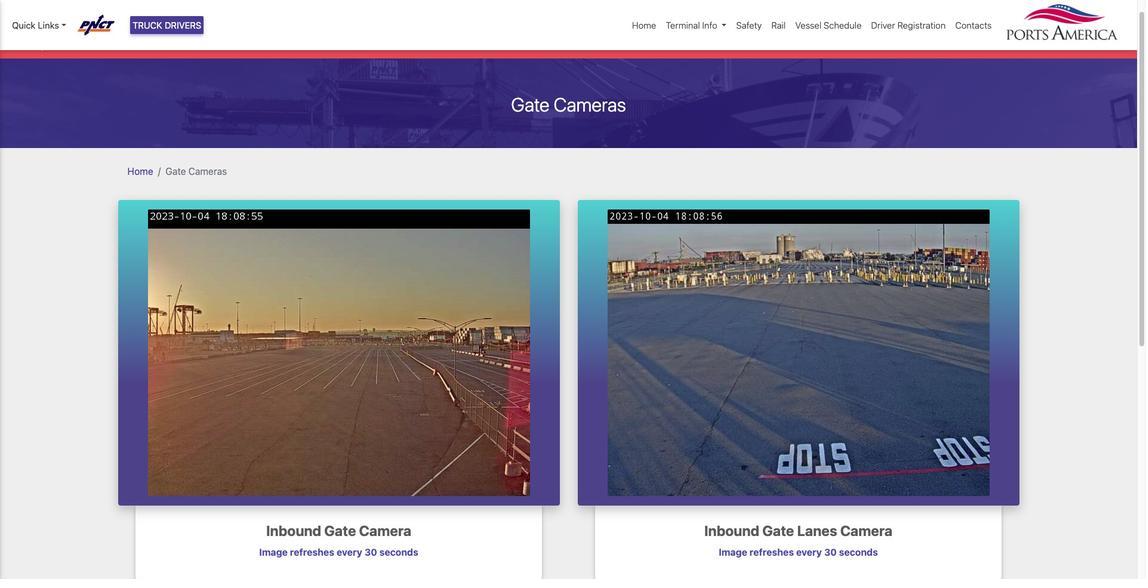 Task type: describe. For each thing, give the bounding box(es) containing it.
30 for camera
[[365, 547, 377, 558]]

1 camera from the left
[[359, 523, 412, 540]]

6am
[[272, 38, 292, 49]]

truck
[[133, 20, 162, 30]]

open
[[118, 38, 140, 49]]

be
[[104, 38, 115, 49]]

inbound for inbound gate lanes camera
[[705, 523, 760, 540]]

driver
[[872, 20, 896, 30]]

truck drivers link
[[130, 16, 204, 34]]

driver registration link
[[867, 14, 951, 37]]

registration
[[898, 20, 946, 30]]

30 for lanes
[[825, 547, 837, 558]]

truck drivers
[[133, 20, 201, 30]]

terminal info
[[666, 20, 718, 30]]

links
[[38, 20, 59, 30]]

vessel
[[796, 20, 822, 30]]

pnct
[[60, 38, 86, 49]]

contacts link
[[951, 14, 997, 37]]

info
[[703, 20, 718, 30]]

4pm.*click
[[306, 38, 358, 49]]

quick links
[[12, 20, 59, 30]]

image for inbound gate lanes camera
[[719, 547, 748, 558]]

image for inbound gate camera
[[259, 547, 288, 558]]

pnct will be open on columbus day (10/9) from 6am to 4pm.*click for details* link
[[60, 36, 409, 51]]

schedule
[[824, 20, 862, 30]]

refreshes for lanes
[[750, 547, 795, 558]]

1 vertical spatial home
[[128, 166, 153, 177]]

pnct will be open on columbus day (10/9) from 6am to 4pm.*click for details*
[[60, 38, 409, 49]]

2 camera from the left
[[841, 523, 893, 540]]

1 vertical spatial gate cameras
[[166, 166, 227, 177]]

details*
[[375, 38, 409, 49]]

quick
[[12, 20, 35, 30]]

vessel schedule link
[[791, 14, 867, 37]]

columbus
[[155, 38, 199, 49]]

safety
[[737, 20, 762, 30]]

inbound gate lanes camera
[[705, 523, 893, 540]]

image refreshes every 30 seconds for camera
[[259, 547, 419, 558]]

drivers
[[165, 20, 201, 30]]

1 horizontal spatial home link
[[628, 14, 661, 37]]

close image
[[1120, 35, 1132, 47]]



Task type: locate. For each thing, give the bounding box(es) containing it.
1 horizontal spatial refreshes
[[750, 547, 795, 558]]

inbound for inbound gate camera
[[266, 523, 321, 540]]

0 vertical spatial gate cameras
[[512, 93, 626, 116]]

2 inbound from the left
[[705, 523, 760, 540]]

0 horizontal spatial cameras
[[189, 166, 227, 177]]

2 every from the left
[[797, 547, 823, 558]]

terminal info link
[[661, 14, 732, 37]]

1 horizontal spatial cameras
[[554, 93, 626, 116]]

0 horizontal spatial inbound
[[266, 523, 321, 540]]

1 horizontal spatial image
[[719, 547, 748, 558]]

1 image from the left
[[259, 547, 288, 558]]

1 every from the left
[[337, 547, 363, 558]]

1 30 from the left
[[365, 547, 377, 558]]

2 seconds from the left
[[840, 547, 879, 558]]

safety link
[[732, 14, 767, 37]]

2 image refreshes every 30 seconds from the left
[[719, 547, 879, 558]]

0 horizontal spatial seconds
[[380, 547, 419, 558]]

driver registration
[[872, 20, 946, 30]]

home
[[633, 20, 657, 30], [128, 166, 153, 177]]

inbound
[[266, 523, 321, 540], [705, 523, 760, 540]]

(10/9)
[[221, 38, 247, 49]]

1 horizontal spatial inbound
[[705, 523, 760, 540]]

contacts
[[956, 20, 993, 30]]

on
[[142, 38, 153, 49]]

refreshes for camera
[[290, 547, 335, 558]]

every down lanes
[[797, 547, 823, 558]]

0 horizontal spatial home
[[128, 166, 153, 177]]

pnct will be open on columbus day (10/9) from 6am to 4pm.*click for details* alert
[[0, 26, 1138, 58]]

1 horizontal spatial 30
[[825, 547, 837, 558]]

inbound gate camera
[[266, 523, 412, 540]]

1 horizontal spatial every
[[797, 547, 823, 558]]

day
[[202, 38, 218, 49]]

every
[[337, 547, 363, 558], [797, 547, 823, 558]]

0 horizontal spatial refreshes
[[290, 547, 335, 558]]

every for camera
[[337, 547, 363, 558]]

gate cameras
[[512, 93, 626, 116], [166, 166, 227, 177]]

0 horizontal spatial home link
[[128, 166, 153, 177]]

rail link
[[767, 14, 791, 37]]

seconds for lanes
[[840, 547, 879, 558]]

gate
[[512, 93, 550, 116], [166, 166, 186, 177], [325, 523, 356, 540], [763, 523, 795, 540]]

0 vertical spatial home link
[[628, 14, 661, 37]]

0 vertical spatial home
[[633, 20, 657, 30]]

quick links link
[[12, 18, 66, 32]]

vessel schedule
[[796, 20, 862, 30]]

home link
[[628, 14, 661, 37], [128, 166, 153, 177]]

every down inbound gate camera
[[337, 547, 363, 558]]

1 horizontal spatial image refreshes every 30 seconds
[[719, 547, 879, 558]]

lanes
[[798, 523, 838, 540]]

image refreshes every 30 seconds down inbound gate lanes camera
[[719, 547, 879, 558]]

1 refreshes from the left
[[290, 547, 335, 558]]

refreshes down inbound gate lanes camera
[[750, 547, 795, 558]]

0 horizontal spatial every
[[337, 547, 363, 558]]

30 down inbound gate camera
[[365, 547, 377, 558]]

0 horizontal spatial gate cameras
[[166, 166, 227, 177]]

1 horizontal spatial gate cameras
[[512, 93, 626, 116]]

1 vertical spatial home link
[[128, 166, 153, 177]]

terminal
[[666, 20, 701, 30]]

seconds for camera
[[380, 547, 419, 558]]

image refreshes every 30 seconds for lanes
[[719, 547, 879, 558]]

from
[[249, 38, 269, 49]]

1 horizontal spatial home
[[633, 20, 657, 30]]

2 image from the left
[[719, 547, 748, 558]]

1 horizontal spatial seconds
[[840, 547, 879, 558]]

0 horizontal spatial 30
[[365, 547, 377, 558]]

will
[[88, 38, 102, 49]]

0 horizontal spatial camera
[[359, 523, 412, 540]]

1 image refreshes every 30 seconds from the left
[[259, 547, 419, 558]]

for
[[361, 38, 373, 49]]

1 inbound from the left
[[266, 523, 321, 540]]

refreshes
[[290, 547, 335, 558], [750, 547, 795, 558]]

1 vertical spatial cameras
[[189, 166, 227, 177]]

cameras
[[554, 93, 626, 116], [189, 166, 227, 177]]

1 horizontal spatial camera
[[841, 523, 893, 540]]

rail
[[772, 20, 786, 30]]

refreshes down inbound gate camera
[[290, 547, 335, 558]]

0 horizontal spatial image refreshes every 30 seconds
[[259, 547, 419, 558]]

0 vertical spatial cameras
[[554, 93, 626, 116]]

camera
[[359, 523, 412, 540], [841, 523, 893, 540]]

every for lanes
[[797, 547, 823, 558]]

30 down lanes
[[825, 547, 837, 558]]

0 horizontal spatial image
[[259, 547, 288, 558]]

30
[[365, 547, 377, 558], [825, 547, 837, 558]]

2 30 from the left
[[825, 547, 837, 558]]

2 refreshes from the left
[[750, 547, 795, 558]]

1 seconds from the left
[[380, 547, 419, 558]]

image refreshes every 30 seconds down inbound gate camera
[[259, 547, 419, 558]]

image
[[259, 547, 288, 558], [719, 547, 748, 558]]

to
[[294, 38, 303, 49]]

image refreshes every 30 seconds
[[259, 547, 419, 558], [719, 547, 879, 558]]

seconds
[[380, 547, 419, 558], [840, 547, 879, 558]]



Task type: vqa. For each thing, say whether or not it's contained in the screenshot.
4PM.*CLICK
yes



